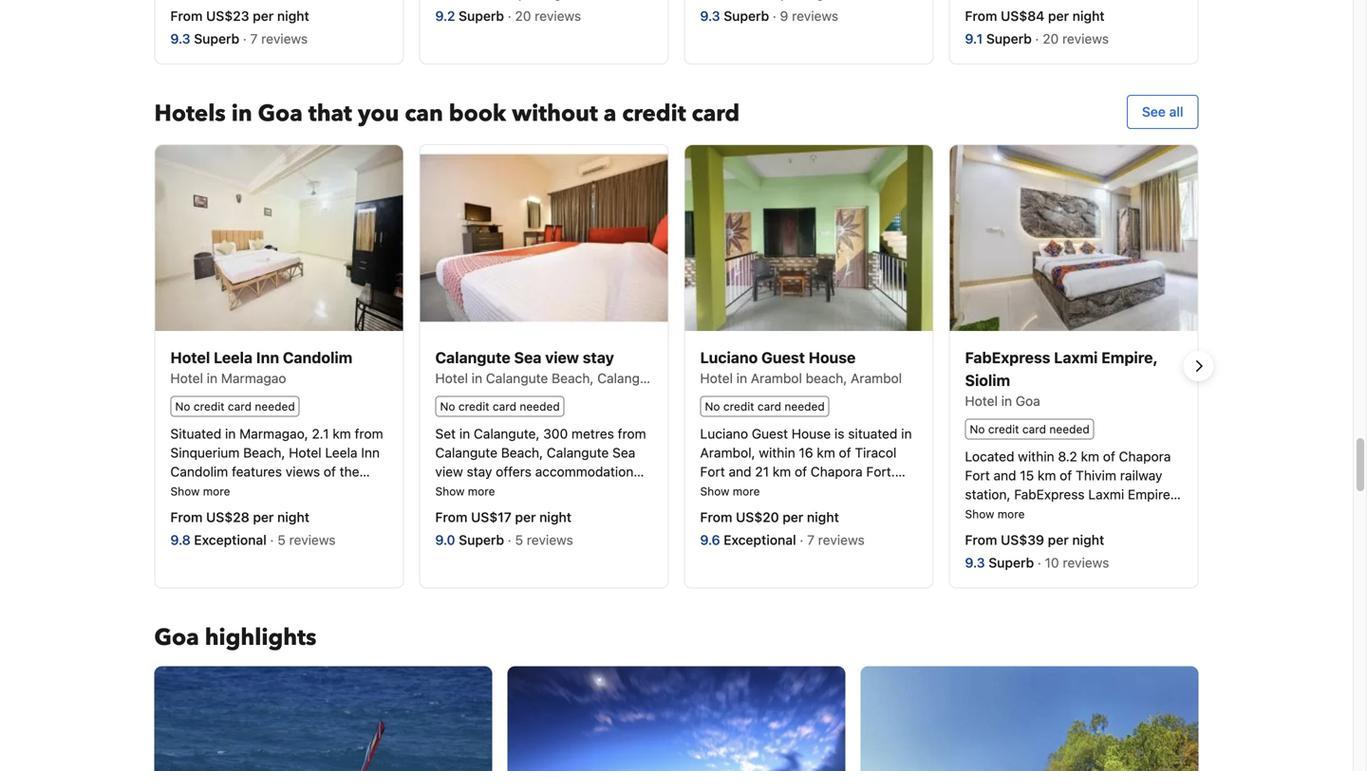 Task type: vqa. For each thing, say whether or not it's contained in the screenshot.


Task type: describe. For each thing, give the bounding box(es) containing it.
aishwar is a very friendly and kind service staff. very courteous to the guests.
[[965, 506, 1182, 559]]

chapora inside luciano guest house is situated in arambol, within 16 km of tiracol fort and 21 km of chapora fort. this 3-star hotel offers room service.
[[811, 464, 863, 480]]

9.3 for from us$39 per night 9.3 superb 10 reviews
[[965, 555, 985, 571]]

hotels in goa that you can book without a credit card
[[154, 98, 740, 130]]

hotels in goa that you can book without a credit card region
[[139, 144, 1214, 589]]

free for inn
[[231, 483, 255, 499]]

front
[[202, 521, 231, 537]]

0 vertical spatial 9.3
[[700, 8, 720, 24]]

offers inside luciano guest house is situated in arambol, within 16 km of tiracol fort and 21 km of chapora fort. this 3-star hotel offers room service.
[[805, 483, 841, 499]]

rated exceptional element for hotel
[[724, 532, 800, 548]]

and inside situated in marmagao, 2.1 km from sinquerium beach, hotel leela inn candolim features views of the city. with free wifi, this 2-star hotel offers room service and a 24- hour front desk.
[[327, 502, 350, 518]]

hotel inside situated in marmagao, 2.1 km from sinquerium beach, hotel leela inn candolim features views of the city. with free wifi, this 2-star hotel offers room service and a 24- hour front desk.
[[170, 502, 201, 518]]

fabexpress laxmi empire, siolim, hotel in goa image
[[950, 145, 1198, 331]]

fabexpress inside fabexpress laxmi empire, siolim hotel in goa
[[965, 349, 1050, 367]]

hotels
[[154, 98, 226, 130]]

lounge,
[[521, 483, 566, 499]]

hotel inside the "luciano guest house hotel in arambol beach, arambol"
[[700, 371, 733, 386]]

calangute up 'set'
[[435, 349, 510, 367]]

all
[[1169, 104, 1183, 120]]

a down shared
[[489, 502, 496, 518]]

desk.
[[235, 521, 268, 537]]

hotel inside calangute sea view stay hotel in calangute beach, calangute
[[435, 371, 468, 386]]

km up "thivim"
[[1081, 449, 1099, 465]]

kind
[[1095, 525, 1121, 540]]

from us$39 per night 9.3 superb 10 reviews
[[965, 532, 1113, 571]]

luciano guest house is situated in arambol, within 16 km of tiracol fort and 21 km of chapora fort. this 3-star hotel offers room service.
[[700, 426, 912, 518]]

next image
[[1187, 355, 1210, 378]]

thivim
[[1076, 468, 1116, 484]]

show for hotel leela inn candolim
[[170, 485, 200, 498]]

us$17
[[471, 510, 511, 525]]

more for fabexpress laxmi empire, siolim
[[997, 508, 1025, 521]]

calangute,
[[474, 426, 540, 442]]

luciano for luciano guest house is situated in arambol, within 16 km of tiracol fort and 21 km of chapora fort. this 3-star hotel offers room service.
[[700, 426, 748, 442]]

scored 9.6 element
[[700, 532, 724, 548]]

no credit card needed for guest
[[705, 400, 825, 413]]

9.0
[[435, 532, 455, 548]]

scored 9.3 element for 10 reviews
[[965, 555, 988, 571]]

calangute sea view stay, hotel in calangute image
[[420, 145, 668, 331]]

goa inside fabexpress laxmi empire, siolim hotel in goa
[[1016, 394, 1040, 409]]

show more button for luciano guest house
[[700, 483, 760, 499]]

exceptional for hotel
[[724, 532, 796, 548]]

per inside from us$23 per night 9.3 superb 7 reviews
[[253, 8, 274, 24]]

in right hotels
[[231, 98, 252, 130]]

house for luciano guest house hotel in arambol beach, arambol
[[809, 349, 856, 367]]

private
[[598, 483, 640, 499]]

of up "thivim"
[[1103, 449, 1115, 465]]

without
[[512, 98, 598, 130]]

scored 9.2 element
[[435, 8, 459, 24]]

needed for sea
[[520, 400, 560, 413]]

from 10 reviews element
[[1037, 555, 1113, 571]]

siolim inside fabexpress laxmi empire, siolim hotel in goa
[[965, 372, 1010, 390]]

see
[[1142, 104, 1166, 120]]

from inside from us$23 per night 9.3 superb 7 reviews
[[170, 8, 203, 24]]

candolim inside situated in marmagao, 2.1 km from sinquerium beach, hotel leela inn candolim features views of the city. with free wifi, this 2-star hotel offers room service and a 24- hour front desk.
[[170, 464, 228, 480]]

staff.
[[965, 544, 996, 559]]

show for luciano guest house
[[700, 485, 729, 498]]

stay inside calangute sea view stay hotel in calangute beach, calangute
[[583, 349, 614, 367]]

hour
[[170, 521, 198, 537]]

book
[[449, 98, 506, 130]]

candolim inside hotel leela inn candolim hotel in marmagao
[[283, 349, 352, 367]]

located within 8.2 km of chapora fort and 15 km of thivim railway station, fabexpress laxmi empire, siolim offers rooms in goa.
[[965, 449, 1174, 522]]

the inside situated in marmagao, 2.1 km from sinquerium beach, hotel leela inn candolim features views of the city. with free wifi, this 2-star hotel offers room service and a 24- hour front desk.
[[340, 464, 359, 480]]

1 horizontal spatial goa
[[258, 98, 303, 130]]

credit for hotel leela inn candolim
[[194, 400, 225, 413]]

rated superb element for from us$17 per night 9.0 superb 5 reviews
[[459, 532, 508, 548]]

this
[[293, 483, 315, 499]]

in inside fabexpress laxmi empire, siolim hotel in goa
[[1001, 394, 1012, 409]]

star inside situated in marmagao, 2.1 km from sinquerium beach, hotel leela inn candolim features views of the city. with free wifi, this 2-star hotel offers room service and a 24- hour front desk.
[[332, 483, 356, 499]]

night inside from us$23 per night 9.3 superb 7 reviews
[[277, 8, 309, 24]]

a right 'without'
[[604, 98, 616, 130]]

calangute down 'set'
[[435, 445, 497, 461]]

night for stay
[[539, 510, 571, 525]]

situated in marmagao, 2.1 km from sinquerium beach, hotel leela inn candolim features views of the city. with free wifi, this 2-star hotel offers room service and a 24- hour front desk.
[[170, 426, 386, 537]]

show for fabexpress laxmi empire, siolim
[[965, 508, 994, 521]]

us$23
[[206, 8, 249, 24]]

21
[[755, 464, 769, 480]]

reviews for from us$39 per night 9.3 superb 10 reviews
[[1063, 555, 1109, 571]]

bar.
[[603, 502, 626, 518]]

24-
[[364, 502, 386, 518]]

luciano for luciano guest house hotel in arambol beach, arambol
[[700, 349, 758, 367]]

9.3 for from us$23 per night 9.3 superb 7 reviews
[[170, 31, 190, 47]]

luciano guest house, hotel in arambol image
[[685, 145, 933, 331]]

with
[[435, 483, 461, 499]]

card for fabexpress laxmi empire, siolim
[[1022, 423, 1046, 436]]

in inside calangute sea view stay hotel in calangute beach, calangute
[[472, 371, 482, 386]]

in inside luciano guest house is situated in arambol, within 16 km of tiracol fort and 21 km of chapora fort. this 3-star hotel offers room service.
[[901, 426, 912, 442]]

chapora inside located within 8.2 km of chapora fort and 15 km of thivim railway station, fabexpress laxmi empire, siolim offers rooms in goa.
[[1119, 449, 1171, 465]]

located
[[965, 449, 1014, 465]]

guest for luciano guest house is situated in arambol, within 16 km of tiracol fort and 21 km of chapora fort. this 3-star hotel offers room service.
[[752, 426, 788, 442]]

situated
[[848, 426, 898, 442]]

laxmi inside fabexpress laxmi empire, siolim hotel in goa
[[1054, 349, 1098, 367]]

2-
[[318, 483, 333, 499]]

300
[[543, 426, 568, 442]]

more for calangute sea view stay
[[468, 485, 495, 498]]

fort inside luciano guest house is situated in arambol, within 16 km of tiracol fort and 21 km of chapora fort. this 3-star hotel offers room service.
[[700, 464, 725, 480]]

us$39
[[1001, 532, 1044, 548]]

shared
[[475, 483, 517, 499]]

superb for from us$84 per night 9.1 superb 20 reviews
[[986, 31, 1032, 47]]

marmagao
[[221, 371, 286, 386]]

leela inside hotel leela inn candolim hotel in marmagao
[[214, 349, 253, 367]]

railway
[[1120, 468, 1162, 484]]

superb left the 9
[[724, 8, 769, 24]]

reviews for from us$17 per night 9.0 superb 5 reviews
[[527, 532, 573, 548]]

courteous
[[1031, 544, 1093, 559]]

in inside set in calangute, 300 metres from calangute beach, calangute sea view stay offers accommodation with a shared lounge, free private parking, a restaurant and a bar.
[[459, 426, 470, 442]]

marmagao,
[[239, 426, 308, 442]]

from 20 reviews element for 9.2
[[508, 8, 585, 24]]

of down 8.2
[[1060, 468, 1072, 484]]

friendly
[[1019, 525, 1065, 540]]

in inside located within 8.2 km of chapora fort and 15 km of thivim railway station, fabexpress laxmi empire, siolim offers rooms in goa.
[[1087, 506, 1098, 522]]

laxmi inside located within 8.2 km of chapora fort and 15 km of thivim railway station, fabexpress laxmi empire, siolim offers rooms in goa.
[[1088, 487, 1124, 503]]

offers inside located within 8.2 km of chapora fort and 15 km of thivim railway station, fabexpress laxmi empire, siolim offers rooms in goa.
[[1006, 506, 1041, 522]]

night for hotel
[[807, 510, 839, 525]]

this
[[700, 483, 726, 499]]

from 5 reviews element for inn
[[270, 532, 339, 548]]

calangute up accommodation
[[547, 445, 609, 461]]

situated
[[170, 426, 221, 442]]

2.1
[[312, 426, 329, 442]]

beach,
[[806, 371, 847, 386]]

sinquerium
[[170, 445, 240, 461]]

night inside from us$84 per night 9.1 superb 20 reviews
[[1072, 8, 1105, 24]]

km inside situated in marmagao, 2.1 km from sinquerium beach, hotel leela inn candolim features views of the city. with free wifi, this 2-star hotel offers room service and a 24- hour front desk.
[[333, 426, 351, 442]]

10
[[1045, 555, 1059, 571]]

fort inside located within 8.2 km of chapora fort and 15 km of thivim railway station, fabexpress laxmi empire, siolim offers rooms in goa.
[[965, 468, 990, 484]]

the inside aishwar is a very friendly and kind service staff. very courteous to the guests.
[[1112, 544, 1132, 559]]

credit for fabexpress laxmi empire, siolim
[[988, 423, 1019, 436]]

card for hotel leela inn candolim
[[228, 400, 252, 413]]

no credit card needed for sea
[[440, 400, 560, 413]]

superb for from us$17 per night 9.0 superb 5 reviews
[[459, 532, 504, 548]]

0 horizontal spatial goa
[[154, 623, 199, 654]]

a inside aishwar is a very friendly and kind service staff. very courteous to the guests.
[[979, 525, 986, 540]]

from for fabexpress laxmi empire, siolim
[[965, 532, 997, 548]]

9.8
[[170, 532, 191, 548]]

per inside from us$84 per night 9.1 superb 20 reviews
[[1048, 8, 1069, 24]]

empire, inside fabexpress laxmi empire, siolim hotel in goa
[[1101, 349, 1158, 367]]

with
[[199, 483, 227, 499]]

2 arambol from the left
[[851, 371, 902, 386]]

tiracol
[[855, 445, 896, 461]]

reviews for from us$28 per night 9.8 exceptional 5 reviews
[[289, 532, 336, 548]]

km right 21 at the bottom right
[[773, 464, 791, 480]]

from for calangute sea view stay
[[435, 510, 467, 525]]

is inside aishwar is a very friendly and kind service staff. very courteous to the guests.
[[965, 525, 975, 540]]

parking,
[[435, 502, 485, 518]]

within inside luciano guest house is situated in arambol, within 16 km of tiracol fort and 21 km of chapora fort. this 3-star hotel offers room service.
[[759, 445, 795, 461]]

fort.
[[866, 464, 895, 480]]

from for candolim
[[355, 426, 383, 442]]

3-
[[730, 483, 744, 499]]

calangute up calangute,
[[486, 371, 548, 386]]

and inside located within 8.2 km of chapora fort and 15 km of thivim railway station, fabexpress laxmi empire, siolim offers rooms in goa.
[[993, 468, 1016, 484]]

within inside located within 8.2 km of chapora fort and 15 km of thivim railway station, fabexpress laxmi empire, siolim offers rooms in goa.
[[1018, 449, 1054, 465]]

needed for guest
[[784, 400, 825, 413]]

goa highlights
[[154, 623, 316, 654]]

room inside situated in marmagao, 2.1 km from sinquerium beach, hotel leela inn candolim features views of the city. with free wifi, this 2-star hotel offers room service and a 24- hour front desk.
[[244, 502, 276, 518]]

night for siolim
[[1072, 532, 1104, 548]]

views
[[286, 464, 320, 480]]

in inside hotel leela inn candolim hotel in marmagao
[[207, 371, 217, 386]]

very
[[989, 525, 1016, 540]]

hotel leela inn candolim hotel in marmagao
[[170, 349, 352, 386]]

from for hotel leela inn candolim
[[170, 510, 203, 525]]

star inside luciano guest house is situated in arambol, within 16 km of tiracol fort and 21 km of chapora fort. this 3-star hotel offers room service.
[[744, 483, 767, 499]]

show for calangute sea view stay
[[435, 485, 465, 498]]

9.6
[[700, 532, 720, 548]]

wifi,
[[259, 483, 289, 499]]

credit for luciano guest house
[[723, 400, 754, 413]]

offers inside situated in marmagao, 2.1 km from sinquerium beach, hotel leela inn candolim features views of the city. with free wifi, this 2-star hotel offers room service and a 24- hour front desk.
[[205, 502, 240, 518]]

service.
[[700, 502, 748, 518]]

per for hotel
[[783, 510, 803, 525]]

1 arambol from the left
[[751, 371, 802, 386]]

a right with
[[465, 483, 472, 499]]

you
[[358, 98, 399, 130]]

inn inside hotel leela inn candolim hotel in marmagao
[[256, 349, 279, 367]]

show more for luciano guest house
[[700, 485, 760, 498]]

metres
[[571, 426, 614, 442]]

from inside from us$84 per night 9.1 superb 20 reviews
[[965, 8, 997, 24]]

rated superb element right 9.2
[[459, 8, 508, 24]]

show more for fabexpress laxmi empire, siolim
[[965, 508, 1025, 521]]

exceptional for candolim
[[194, 532, 267, 548]]



Task type: locate. For each thing, give the bounding box(es) containing it.
0 vertical spatial guest
[[761, 349, 805, 367]]

us$84
[[1001, 8, 1045, 24]]

siolim up located
[[965, 372, 1010, 390]]

a
[[604, 98, 616, 130], [465, 483, 472, 499], [353, 502, 361, 518], [489, 502, 496, 518], [592, 502, 599, 518], [979, 525, 986, 540]]

card for calangute sea view stay
[[493, 400, 516, 413]]

service down this
[[279, 502, 323, 518]]

0 vertical spatial hotel
[[771, 483, 802, 499]]

hotel leela inn candolim, hotel in marmagao image
[[155, 145, 403, 331]]

1 horizontal spatial view
[[545, 349, 579, 367]]

0 horizontal spatial exceptional
[[194, 532, 267, 548]]

2 exceptional from the left
[[724, 532, 796, 548]]

0 horizontal spatial room
[[244, 502, 276, 518]]

goa.
[[1101, 506, 1130, 522]]

from right metres
[[618, 426, 646, 442]]

see all
[[1142, 104, 1183, 120]]

16
[[799, 445, 813, 461]]

rated superb element for from us$23 per night 9.3 superb 7 reviews
[[194, 31, 243, 47]]

can
[[405, 98, 443, 130]]

calangute up metres
[[597, 371, 659, 386]]

show more button
[[170, 483, 230, 499], [435, 483, 495, 499], [700, 483, 760, 499], [965, 506, 1025, 522]]

0 horizontal spatial arambol
[[751, 371, 802, 386]]

9
[[780, 8, 788, 24]]

credit for calangute sea view stay
[[458, 400, 489, 413]]

in
[[231, 98, 252, 130], [207, 371, 217, 386], [472, 371, 482, 386], [736, 371, 747, 386], [1001, 394, 1012, 409], [225, 426, 236, 442], [459, 426, 470, 442], [901, 426, 912, 442], [1087, 506, 1098, 522]]

1 horizontal spatial room
[[845, 483, 876, 499]]

exceptional inside from us$28 per night 9.8 exceptional 5 reviews
[[194, 532, 267, 548]]

rated superb element for from us$84 per night 9.1 superb 20 reviews
[[986, 31, 1035, 47]]

from up scored 9.1 element
[[965, 8, 997, 24]]

show more for hotel leela inn candolim
[[170, 485, 230, 498]]

1 horizontal spatial from 20 reviews element
[[1035, 31, 1112, 47]]

per inside from us$17 per night 9.0 superb 5 reviews
[[515, 510, 536, 525]]

superb down us$84
[[986, 31, 1032, 47]]

0 vertical spatial from 20 reviews element
[[508, 8, 585, 24]]

1 vertical spatial fabexpress
[[1014, 487, 1085, 503]]

7 inside from us$23 per night 9.3 superb 7 reviews
[[250, 31, 258, 47]]

needed for leela
[[255, 400, 295, 413]]

reviews inside from us$28 per night 9.8 exceptional 5 reviews
[[289, 532, 336, 548]]

sea inside set in calangute, 300 metres from calangute beach, calangute sea view stay offers accommodation with a shared lounge, free private parking, a restaurant and a bar.
[[612, 445, 635, 461]]

reviews inside from us$84 per night 9.1 superb 20 reviews
[[1062, 31, 1109, 47]]

1 exceptional from the left
[[194, 532, 267, 548]]

view inside calangute sea view stay hotel in calangute beach, calangute
[[545, 349, 579, 367]]

goa left highlights
[[154, 623, 199, 654]]

to
[[1096, 544, 1109, 559]]

show more up parking,
[[435, 485, 495, 498]]

no for luciano guest house
[[705, 400, 720, 413]]

needed up marmagao,
[[255, 400, 295, 413]]

view up with
[[435, 464, 463, 480]]

inn up 24-
[[361, 445, 380, 461]]

siolim inside located within 8.2 km of chapora fort and 15 km of thivim railway station, fabexpress laxmi empire, siolim offers rooms in goa.
[[965, 506, 1002, 522]]

1 vertical spatial house
[[792, 426, 831, 442]]

that
[[308, 98, 352, 130]]

1 horizontal spatial service
[[1125, 525, 1169, 540]]

0 horizontal spatial service
[[279, 502, 323, 518]]

9.2
[[435, 8, 455, 24]]

superb inside from us$17 per night 9.0 superb 5 reviews
[[459, 532, 504, 548]]

0 horizontal spatial the
[[340, 464, 359, 480]]

stay up shared
[[467, 464, 492, 480]]

more up very
[[997, 508, 1025, 521]]

no credit card needed up calangute,
[[440, 400, 560, 413]]

0 horizontal spatial beach,
[[243, 445, 285, 461]]

calangute sea view stay hotel in calangute beach, calangute
[[435, 349, 659, 386]]

beach, up the features
[[243, 445, 285, 461]]

2 horizontal spatial goa
[[1016, 394, 1040, 409]]

and down rooms
[[1069, 525, 1092, 540]]

in up calangute,
[[472, 371, 482, 386]]

scored 9.3 element for 9 reviews
[[700, 8, 724, 24]]

5 for view
[[515, 532, 523, 548]]

2 horizontal spatial scored 9.3 element
[[965, 555, 988, 571]]

1 horizontal spatial arambol
[[851, 371, 902, 386]]

from 9 reviews element
[[773, 8, 842, 24]]

1 vertical spatial the
[[1112, 544, 1132, 559]]

from inside situated in marmagao, 2.1 km from sinquerium beach, hotel leela inn candolim features views of the city. with free wifi, this 2-star hotel offers room service and a 24- hour front desk.
[[355, 426, 383, 442]]

rated exceptional element down us$28
[[194, 532, 270, 548]]

9.2 superb 20 reviews
[[435, 8, 585, 24]]

1 rated exceptional element from the left
[[194, 532, 270, 548]]

0 horizontal spatial view
[[435, 464, 463, 480]]

1 horizontal spatial the
[[1112, 544, 1132, 559]]

house up 'beach,'
[[809, 349, 856, 367]]

9.3 left the 9
[[700, 8, 720, 24]]

beach, down calangute,
[[501, 445, 543, 461]]

0 horizontal spatial rated exceptional element
[[194, 532, 270, 548]]

no credit card needed down marmagao
[[175, 400, 295, 413]]

fort
[[700, 464, 725, 480], [965, 468, 990, 484]]

1 from from the left
[[355, 426, 383, 442]]

a inside situated in marmagao, 2.1 km from sinquerium beach, hotel leela inn candolim features views of the city. with free wifi, this 2-star hotel offers room service and a 24- hour front desk.
[[353, 502, 361, 518]]

siolim down station,
[[965, 506, 1002, 522]]

of
[[839, 445, 851, 461], [1103, 449, 1115, 465], [324, 464, 336, 480], [795, 464, 807, 480], [1060, 468, 1072, 484]]

from 20 reviews element for 9.1
[[1035, 31, 1112, 47]]

service inside situated in marmagao, 2.1 km from sinquerium beach, hotel leela inn candolim features views of the city. with free wifi, this 2-star hotel offers room service and a 24- hour front desk.
[[279, 502, 323, 518]]

1 vertical spatial empire,
[[1128, 487, 1174, 503]]

hotel
[[170, 349, 210, 367], [170, 371, 203, 386], [435, 371, 468, 386], [700, 371, 733, 386], [965, 394, 998, 409], [289, 445, 321, 461]]

in up sinquerium at bottom left
[[225, 426, 236, 442]]

guest inside the "luciano guest house hotel in arambol beach, arambol"
[[761, 349, 805, 367]]

0 vertical spatial scored 9.3 element
[[700, 8, 724, 24]]

inn
[[256, 349, 279, 367], [361, 445, 380, 461]]

superb inside from us$39 per night 9.3 superb 10 reviews
[[988, 555, 1034, 571]]

0 horizontal spatial from 20 reviews element
[[508, 8, 585, 24]]

hotel inside situated in marmagao, 2.1 km from sinquerium beach, hotel leela inn candolim features views of the city. with free wifi, this 2-star hotel offers room service and a 24- hour front desk.
[[289, 445, 321, 461]]

leela inside situated in marmagao, 2.1 km from sinquerium beach, hotel leela inn candolim features views of the city. with free wifi, this 2-star hotel offers room service and a 24- hour front desk.
[[325, 445, 357, 461]]

more up us$28
[[203, 485, 230, 498]]

per for stay
[[515, 510, 536, 525]]

is
[[834, 426, 844, 442], [965, 525, 975, 540]]

a left 24-
[[353, 502, 361, 518]]

from us$28 per night 9.8 exceptional 5 reviews
[[170, 510, 339, 548]]

2 from 5 reviews element from the left
[[508, 532, 577, 548]]

room
[[845, 483, 876, 499], [244, 502, 276, 518]]

superb down the us$39
[[988, 555, 1034, 571]]

leela
[[214, 349, 253, 367], [325, 445, 357, 461]]

from up scored 9.8 element
[[170, 510, 203, 525]]

view
[[545, 349, 579, 367], [435, 464, 463, 480]]

9.3
[[700, 8, 720, 24], [170, 31, 190, 47], [965, 555, 985, 571]]

1 horizontal spatial stay
[[583, 349, 614, 367]]

of left tiracol
[[839, 445, 851, 461]]

per right us$23
[[253, 8, 274, 24]]

candolim up marmagao
[[283, 349, 352, 367]]

beach, inside set in calangute, 300 metres from calangute beach, calangute sea view stay offers accommodation with a shared lounge, free private parking, a restaurant and a bar.
[[501, 445, 543, 461]]

1 horizontal spatial inn
[[361, 445, 380, 461]]

scored 9.3 element up hotels
[[170, 31, 194, 47]]

per down "lounge,"
[[515, 510, 536, 525]]

arambol,
[[700, 445, 755, 461]]

1 vertical spatial 9.3
[[170, 31, 190, 47]]

of inside situated in marmagao, 2.1 km from sinquerium beach, hotel leela inn candolim features views of the city. with free wifi, this 2-star hotel offers room service and a 24- hour front desk.
[[324, 464, 336, 480]]

scored 9.0 element
[[435, 532, 459, 548]]

from 7 reviews element down us$23
[[243, 31, 311, 47]]

chapora up railway
[[1119, 449, 1171, 465]]

1 horizontal spatial exceptional
[[724, 532, 796, 548]]

1 horizontal spatial scored 9.3 element
[[700, 8, 724, 24]]

1 horizontal spatial 7
[[807, 532, 814, 548]]

0 horizontal spatial free
[[231, 483, 255, 499]]

and left 15
[[993, 468, 1016, 484]]

superb for from us$39 per night 9.3 superb 10 reviews
[[988, 555, 1034, 571]]

rated superb element for from us$39 per night 9.3 superb 10 reviews
[[988, 555, 1037, 571]]

0 horizontal spatial from 5 reviews element
[[270, 532, 339, 548]]

0 vertical spatial 20
[[515, 8, 531, 24]]

star down 21 at the bottom right
[[744, 483, 767, 499]]

free for view
[[570, 483, 594, 499]]

0 horizontal spatial 7
[[250, 31, 258, 47]]

no for calangute sea view stay
[[440, 400, 455, 413]]

rated exceptional element down us$20
[[724, 532, 800, 548]]

sea inside calangute sea view stay hotel in calangute beach, calangute
[[514, 349, 542, 367]]

1 horizontal spatial sea
[[612, 445, 635, 461]]

2 star from the left
[[744, 483, 767, 499]]

0 vertical spatial view
[[545, 349, 579, 367]]

1 vertical spatial view
[[435, 464, 463, 480]]

1 horizontal spatial is
[[965, 525, 975, 540]]

and inside aishwar is a very friendly and kind service staff. very courteous to the guests.
[[1069, 525, 1092, 540]]

0 horizontal spatial scored 9.3 element
[[170, 31, 194, 47]]

per for candolim
[[253, 510, 274, 525]]

reviews inside from us$23 per night 9.3 superb 7 reviews
[[261, 31, 308, 47]]

scored 9.3 element
[[700, 8, 724, 24], [170, 31, 194, 47], [965, 555, 988, 571]]

9.3 superb 9 reviews
[[700, 8, 842, 24]]

empire,
[[1101, 349, 1158, 367], [1128, 487, 1174, 503]]

set
[[435, 426, 456, 442]]

show up service.
[[700, 485, 729, 498]]

0 horizontal spatial from
[[355, 426, 383, 442]]

km right 15
[[1038, 468, 1056, 484]]

1 vertical spatial scored 9.3 element
[[170, 31, 194, 47]]

1 vertical spatial is
[[965, 525, 975, 540]]

city.
[[170, 483, 195, 499]]

1 vertical spatial goa
[[1016, 394, 1040, 409]]

needed down 'beach,'
[[784, 400, 825, 413]]

2 vertical spatial goa
[[154, 623, 199, 654]]

exceptional down us$20
[[724, 532, 796, 548]]

0 horizontal spatial stay
[[467, 464, 492, 480]]

5 right desk.
[[277, 532, 286, 548]]

room inside luciano guest house is situated in arambol, within 16 km of tiracol fort and 21 km of chapora fort. this 3-star hotel offers room service.
[[845, 483, 876, 499]]

from inside from us$20 per night 9.6 exceptional 7 reviews
[[700, 510, 732, 525]]

rated superb element down the us$39
[[988, 555, 1037, 571]]

luciano inside luciano guest house is situated in arambol, within 16 km of tiracol fort and 21 km of chapora fort. this 3-star hotel offers room service.
[[700, 426, 748, 442]]

us$28
[[206, 510, 249, 525]]

2 luciano from the top
[[700, 426, 748, 442]]

very
[[1000, 544, 1027, 559]]

9.3 up hotels
[[170, 31, 190, 47]]

0 horizontal spatial chapora
[[811, 464, 863, 480]]

guest
[[761, 349, 805, 367], [752, 426, 788, 442]]

show up parking,
[[435, 485, 465, 498]]

from 20 reviews element
[[508, 8, 585, 24], [1035, 31, 1112, 47]]

show more for calangute sea view stay
[[435, 485, 495, 498]]

night inside from us$20 per night 9.6 exceptional 7 reviews
[[807, 510, 839, 525]]

0 vertical spatial room
[[845, 483, 876, 499]]

from 7 reviews element down luciano guest house is situated in arambol, within 16 km of tiracol fort and 21 km of chapora fort. this 3-star hotel offers room service.
[[800, 532, 868, 548]]

rooms
[[1045, 506, 1083, 522]]

1 horizontal spatial from 7 reviews element
[[800, 532, 868, 548]]

0 horizontal spatial 5
[[277, 532, 286, 548]]

in up arambol,
[[736, 371, 747, 386]]

hotel inside fabexpress laxmi empire, siolim hotel in goa
[[965, 394, 998, 409]]

2 from from the left
[[618, 426, 646, 442]]

per inside from us$39 per night 9.3 superb 10 reviews
[[1048, 532, 1069, 548]]

restaurant
[[499, 502, 562, 518]]

0 vertical spatial candolim
[[283, 349, 352, 367]]

show
[[170, 485, 200, 498], [435, 485, 465, 498], [700, 485, 729, 498], [965, 508, 994, 521]]

hotel inside luciano guest house is situated in arambol, within 16 km of tiracol fort and 21 km of chapora fort. this 3-star hotel offers room service.
[[771, 483, 802, 499]]

fabexpress laxmi empire, siolim hotel in goa
[[965, 349, 1158, 409]]

night inside from us$28 per night 9.8 exceptional 5 reviews
[[277, 510, 309, 525]]

in inside the "luciano guest house hotel in arambol beach, arambol"
[[736, 371, 747, 386]]

2 free from the left
[[570, 483, 594, 499]]

fort up station,
[[965, 468, 990, 484]]

0 horizontal spatial sea
[[514, 349, 542, 367]]

1 luciano from the top
[[700, 349, 758, 367]]

0 horizontal spatial from 7 reviews element
[[243, 31, 311, 47]]

night right us$20
[[807, 510, 839, 525]]

0 vertical spatial stay
[[583, 349, 614, 367]]

card for luciano guest house
[[757, 400, 781, 413]]

a left bar.
[[592, 502, 599, 518]]

more
[[203, 485, 230, 498], [468, 485, 495, 498], [733, 485, 760, 498], [997, 508, 1025, 521]]

1 horizontal spatial from
[[618, 426, 646, 442]]

5 for inn
[[277, 532, 286, 548]]

in left marmagao
[[207, 371, 217, 386]]

2 horizontal spatial beach,
[[552, 371, 594, 386]]

0 vertical spatial the
[[340, 464, 359, 480]]

no credit card needed
[[175, 400, 295, 413], [440, 400, 560, 413], [705, 400, 825, 413], [970, 423, 1090, 436]]

from us$20 per night 9.6 exceptional 7 reviews
[[700, 510, 868, 548]]

candolim down sinquerium at bottom left
[[170, 464, 228, 480]]

rated exceptional element for candolim
[[194, 532, 270, 548]]

more for luciano guest house
[[733, 485, 760, 498]]

from for luciano guest house
[[700, 510, 732, 525]]

stay inside set in calangute, 300 metres from calangute beach, calangute sea view stay offers accommodation with a shared lounge, free private parking, a restaurant and a bar.
[[467, 464, 492, 480]]

superb inside from us$84 per night 9.1 superb 20 reviews
[[986, 31, 1032, 47]]

1 from 5 reviews element from the left
[[270, 532, 339, 548]]

us$20
[[736, 510, 779, 525]]

1 horizontal spatial free
[[570, 483, 594, 499]]

fort up this
[[700, 464, 725, 480]]

from 7 reviews element for from us$20 per night
[[800, 532, 868, 548]]

rated exceptional element
[[194, 532, 270, 548], [724, 532, 800, 548]]

per for siolim
[[1048, 532, 1069, 548]]

show more button for fabexpress laxmi empire, siolim
[[965, 506, 1025, 522]]

features
[[232, 464, 282, 480]]

reviews for from us$20 per night 9.6 exceptional 7 reviews
[[818, 532, 865, 548]]

scored 9.8 element
[[170, 532, 194, 548]]

in right situated
[[901, 426, 912, 442]]

15
[[1020, 468, 1034, 484]]

set in calangute, 300 metres from calangute beach, calangute sea view stay offers accommodation with a shared lounge, free private parking, a restaurant and a bar.
[[435, 426, 646, 518]]

reviews inside from us$39 per night 9.3 superb 10 reviews
[[1063, 555, 1109, 571]]

1 vertical spatial guest
[[752, 426, 788, 442]]

fabexpress inside located within 8.2 km of chapora fort and 15 km of thivim railway station, fabexpress laxmi empire, siolim offers rooms in goa.
[[1014, 487, 1085, 503]]

beach, for marmagao,
[[243, 445, 285, 461]]

0 vertical spatial 7
[[250, 31, 258, 47]]

0 vertical spatial from 7 reviews element
[[243, 31, 311, 47]]

reviews inside from us$17 per night 9.0 superb 5 reviews
[[527, 532, 573, 548]]

from inside set in calangute, 300 metres from calangute beach, calangute sea view stay offers accommodation with a shared lounge, free private parking, a restaurant and a bar.
[[618, 426, 646, 442]]

1 horizontal spatial candolim
[[283, 349, 352, 367]]

free down the features
[[231, 483, 255, 499]]

reviews for from us$23 per night 9.3 superb 7 reviews
[[261, 31, 308, 47]]

0 horizontal spatial 9.3
[[170, 31, 190, 47]]

guest for luciano guest house hotel in arambol beach, arambol
[[761, 349, 805, 367]]

exceptional inside from us$20 per night 9.6 exceptional 7 reviews
[[724, 532, 796, 548]]

2 vertical spatial scored 9.3 element
[[965, 555, 988, 571]]

show more button for calangute sea view stay
[[435, 483, 495, 499]]

superb down us$23
[[194, 31, 239, 47]]

0 horizontal spatial leela
[[214, 349, 253, 367]]

per inside from us$20 per night 9.6 exceptional 7 reviews
[[783, 510, 803, 525]]

arambol left 'beach,'
[[751, 371, 802, 386]]

1 horizontal spatial fort
[[965, 468, 990, 484]]

reviews for from us$84 per night 9.1 superb 20 reviews
[[1062, 31, 1109, 47]]

20 inside from us$84 per night 9.1 superb 20 reviews
[[1043, 31, 1059, 47]]

sea
[[514, 349, 542, 367], [612, 445, 635, 461]]

reviews inside from us$20 per night 9.6 exceptional 7 reviews
[[818, 532, 865, 548]]

from 5 reviews element for view
[[508, 532, 577, 548]]

2 5 from the left
[[515, 532, 523, 548]]

0 horizontal spatial within
[[759, 445, 795, 461]]

night down "lounge,"
[[539, 510, 571, 525]]

empire, inside located within 8.2 km of chapora fort and 15 km of thivim railway station, fabexpress laxmi empire, siolim offers rooms in goa.
[[1128, 487, 1174, 503]]

0 horizontal spatial star
[[332, 483, 356, 499]]

superb inside from us$23 per night 9.3 superb 7 reviews
[[194, 31, 239, 47]]

show more up very
[[965, 508, 1025, 521]]

show more button up us$28
[[170, 483, 230, 499]]

show more button up parking,
[[435, 483, 495, 499]]

goa up 15
[[1016, 394, 1040, 409]]

the right 'views'
[[340, 464, 359, 480]]

highlights
[[205, 623, 316, 654]]

in left the goa.
[[1087, 506, 1098, 522]]

9.3 inside from us$39 per night 9.3 superb 10 reviews
[[965, 555, 985, 571]]

from
[[355, 426, 383, 442], [618, 426, 646, 442]]

offers inside set in calangute, 300 metres from calangute beach, calangute sea view stay offers accommodation with a shared lounge, free private parking, a restaurant and a bar.
[[496, 464, 531, 480]]

night down this
[[277, 510, 309, 525]]

needed up 300
[[520, 400, 560, 413]]

no up situated
[[175, 400, 190, 413]]

candolim
[[283, 349, 352, 367], [170, 464, 228, 480]]

leela up marmagao
[[214, 349, 253, 367]]

7 for exceptional
[[807, 532, 814, 548]]

station,
[[965, 487, 1011, 503]]

superb for from us$23 per night 9.3 superb 7 reviews
[[194, 31, 239, 47]]

1 5 from the left
[[277, 532, 286, 548]]

inn up marmagao
[[256, 349, 279, 367]]

and inside set in calangute, 300 metres from calangute beach, calangute sea view stay offers accommodation with a shared lounge, free private parking, a restaurant and a bar.
[[566, 502, 589, 518]]

1 vertical spatial room
[[244, 502, 276, 518]]

2 rated exceptional element from the left
[[724, 532, 800, 548]]

in inside situated in marmagao, 2.1 km from sinquerium beach, hotel leela inn candolim features views of the city. with free wifi, this 2-star hotel offers room service and a 24- hour front desk.
[[225, 426, 236, 442]]

house for luciano guest house is situated in arambol, within 16 km of tiracol fort and 21 km of chapora fort. this 3-star hotel offers room service.
[[792, 426, 831, 442]]

8.2
[[1058, 449, 1077, 465]]

in up located
[[1001, 394, 1012, 409]]

needed for laxmi
[[1049, 423, 1090, 436]]

20
[[515, 8, 531, 24], [1043, 31, 1059, 47]]

offers up shared
[[496, 464, 531, 480]]

0 horizontal spatial fort
[[700, 464, 725, 480]]

5 inside from us$28 per night 9.8 exceptional 5 reviews
[[277, 532, 286, 548]]

0 vertical spatial leela
[[214, 349, 253, 367]]

7 inside from us$20 per night 9.6 exceptional 7 reviews
[[807, 532, 814, 548]]

from inside from us$39 per night 9.3 superb 10 reviews
[[965, 532, 997, 548]]

from right "2.1"
[[355, 426, 383, 442]]

0 vertical spatial is
[[834, 426, 844, 442]]

more for hotel leela inn candolim
[[203, 485, 230, 498]]

7 for superb
[[250, 31, 258, 47]]

accommodation
[[535, 464, 633, 480]]

house
[[809, 349, 856, 367], [792, 426, 831, 442]]

1 vertical spatial laxmi
[[1088, 487, 1124, 503]]

show more
[[170, 485, 230, 498], [435, 485, 495, 498], [700, 485, 760, 498], [965, 508, 1025, 521]]

from us$17 per night 9.0 superb 5 reviews
[[435, 510, 577, 548]]

0 horizontal spatial inn
[[256, 349, 279, 367]]

0 horizontal spatial 20
[[515, 8, 531, 24]]

2 siolim from the top
[[965, 506, 1002, 522]]

beach, inside calangute sea view stay hotel in calangute beach, calangute
[[552, 371, 594, 386]]

1 horizontal spatial 5
[[515, 532, 523, 548]]

leela down "2.1"
[[325, 445, 357, 461]]

1 horizontal spatial within
[[1018, 449, 1054, 465]]

per up the 10 at the right bottom of page
[[1048, 532, 1069, 548]]

1 vertical spatial leela
[[325, 445, 357, 461]]

from
[[170, 8, 203, 24], [965, 8, 997, 24], [170, 510, 203, 525], [435, 510, 467, 525], [700, 510, 732, 525], [965, 532, 997, 548]]

night inside from us$17 per night 9.0 superb 5 reviews
[[539, 510, 571, 525]]

of up 2-
[[324, 464, 336, 480]]

exceptional down us$28
[[194, 532, 267, 548]]

from for stay
[[618, 426, 646, 442]]

0 vertical spatial siolim
[[965, 372, 1010, 390]]

no credit card needed for leela
[[175, 400, 295, 413]]

from 7 reviews element
[[243, 31, 311, 47], [800, 532, 868, 548]]

per inside from us$28 per night 9.8 exceptional 5 reviews
[[253, 510, 274, 525]]

1 vertical spatial service
[[1125, 525, 1169, 540]]

from 7 reviews element for from us$23 per night
[[243, 31, 311, 47]]

from us$84 per night 9.1 superb 20 reviews
[[965, 8, 1112, 47]]

beach, for view
[[552, 371, 594, 386]]

beach,
[[552, 371, 594, 386], [243, 445, 285, 461], [501, 445, 543, 461]]

rated superb element left the 9
[[724, 8, 773, 24]]

show more button for hotel leela inn candolim
[[170, 483, 230, 499]]

inn inside situated in marmagao, 2.1 km from sinquerium beach, hotel leela inn candolim features views of the city. with free wifi, this 2-star hotel offers room service and a 24- hour front desk.
[[361, 445, 380, 461]]

0 vertical spatial service
[[279, 502, 323, 518]]

0 vertical spatial luciano
[[700, 349, 758, 367]]

scored 9.1 element
[[965, 31, 986, 47]]

a up staff.
[[979, 525, 986, 540]]

hotel
[[771, 483, 802, 499], [170, 502, 201, 518]]

1 horizontal spatial beach,
[[501, 445, 543, 461]]

is inside luciano guest house is situated in arambol, within 16 km of tiracol fort and 21 km of chapora fort. this 3-star hotel offers room service.
[[834, 426, 844, 442]]

0 vertical spatial laxmi
[[1054, 349, 1098, 367]]

no for fabexpress laxmi empire, siolim
[[970, 423, 985, 436]]

1 horizontal spatial star
[[744, 483, 767, 499]]

offers up the us$39
[[1006, 506, 1041, 522]]

9.1
[[965, 31, 983, 47]]

0 vertical spatial sea
[[514, 349, 542, 367]]

per right us$20
[[783, 510, 803, 525]]

from 5 reviews element
[[270, 532, 339, 548], [508, 532, 577, 548]]

aishwar
[[1133, 506, 1182, 522]]

view inside set in calangute, 300 metres from calangute beach, calangute sea view stay offers accommodation with a shared lounge, free private parking, a restaurant and a bar.
[[435, 464, 463, 480]]

free inside set in calangute, 300 metres from calangute beach, calangute sea view stay offers accommodation with a shared lounge, free private parking, a restaurant and a bar.
[[570, 483, 594, 499]]

no credit card needed up 15
[[970, 423, 1090, 436]]

exceptional
[[194, 532, 267, 548], [724, 532, 796, 548]]

beach, for calangute,
[[501, 445, 543, 461]]

luciano
[[700, 349, 758, 367], [700, 426, 748, 442]]

luciano guest house hotel in arambol beach, arambol
[[700, 349, 902, 386]]

9.3 inside from us$23 per night 9.3 superb 7 reviews
[[170, 31, 190, 47]]

0 horizontal spatial candolim
[[170, 464, 228, 480]]

1 siolim from the top
[[965, 372, 1010, 390]]

no for hotel leela inn candolim
[[175, 400, 190, 413]]

1 free from the left
[[231, 483, 255, 499]]

guests.
[[1136, 544, 1181, 559]]

per down wifi,
[[253, 510, 274, 525]]

free inside situated in marmagao, 2.1 km from sinquerium beach, hotel leela inn candolim features views of the city. with free wifi, this 2-star hotel offers room service and a 24- hour front desk.
[[231, 483, 255, 499]]

goa left that
[[258, 98, 303, 130]]

no up 'set'
[[440, 400, 455, 413]]

sea down metres
[[612, 445, 635, 461]]

1 vertical spatial stay
[[467, 464, 492, 480]]

guest inside luciano guest house is situated in arambol, within 16 km of tiracol fort and 21 km of chapora fort. this 3-star hotel offers room service.
[[752, 426, 788, 442]]

2 vertical spatial 9.3
[[965, 555, 985, 571]]

1 vertical spatial sea
[[612, 445, 635, 461]]

rated superb element
[[459, 8, 508, 24], [724, 8, 773, 24], [194, 31, 243, 47], [986, 31, 1035, 47], [459, 532, 508, 548], [988, 555, 1037, 571]]

from us$23 per night 9.3 superb 7 reviews
[[170, 8, 311, 47]]

1 horizontal spatial hotel
[[771, 483, 802, 499]]

1 star from the left
[[332, 483, 356, 499]]

1 vertical spatial 7
[[807, 532, 814, 548]]

night
[[277, 8, 309, 24], [1072, 8, 1105, 24], [277, 510, 309, 525], [539, 510, 571, 525], [807, 510, 839, 525], [1072, 532, 1104, 548]]

superb right 9.2
[[459, 8, 504, 24]]

superb down us$17
[[459, 532, 504, 548]]

1 horizontal spatial 20
[[1043, 31, 1059, 47]]

1 vertical spatial hotel
[[170, 502, 201, 518]]

within up 21 at the bottom right
[[759, 445, 795, 461]]

and inside luciano guest house is situated in arambol, within 16 km of tiracol fort and 21 km of chapora fort. this 3-star hotel offers room service.
[[729, 464, 751, 480]]

km right 16
[[817, 445, 835, 461]]

1 vertical spatial inn
[[361, 445, 380, 461]]

house inside luciano guest house is situated in arambol, within 16 km of tiracol fort and 21 km of chapora fort. this 3-star hotel offers room service.
[[792, 426, 831, 442]]

scored 9.3 element for 7 reviews
[[170, 31, 194, 47]]

show down station,
[[965, 508, 994, 521]]

no
[[175, 400, 190, 413], [440, 400, 455, 413], [705, 400, 720, 413], [970, 423, 985, 436]]

luciano inside the "luciano guest house hotel in arambol beach, arambol"
[[700, 349, 758, 367]]

5 inside from us$17 per night 9.0 superb 5 reviews
[[515, 532, 523, 548]]

stay
[[583, 349, 614, 367], [467, 464, 492, 480]]

of down 16
[[795, 464, 807, 480]]

1 vertical spatial candolim
[[170, 464, 228, 480]]

no credit card needed for laxmi
[[970, 423, 1090, 436]]

service inside aishwar is a very friendly and kind service staff. very courteous to the guests.
[[1125, 525, 1169, 540]]

0 vertical spatial house
[[809, 349, 856, 367]]

0 vertical spatial goa
[[258, 98, 303, 130]]

night for candolim
[[277, 510, 309, 525]]

no credit card needed down the "luciano guest house hotel in arambol beach, arambol"
[[705, 400, 825, 413]]



